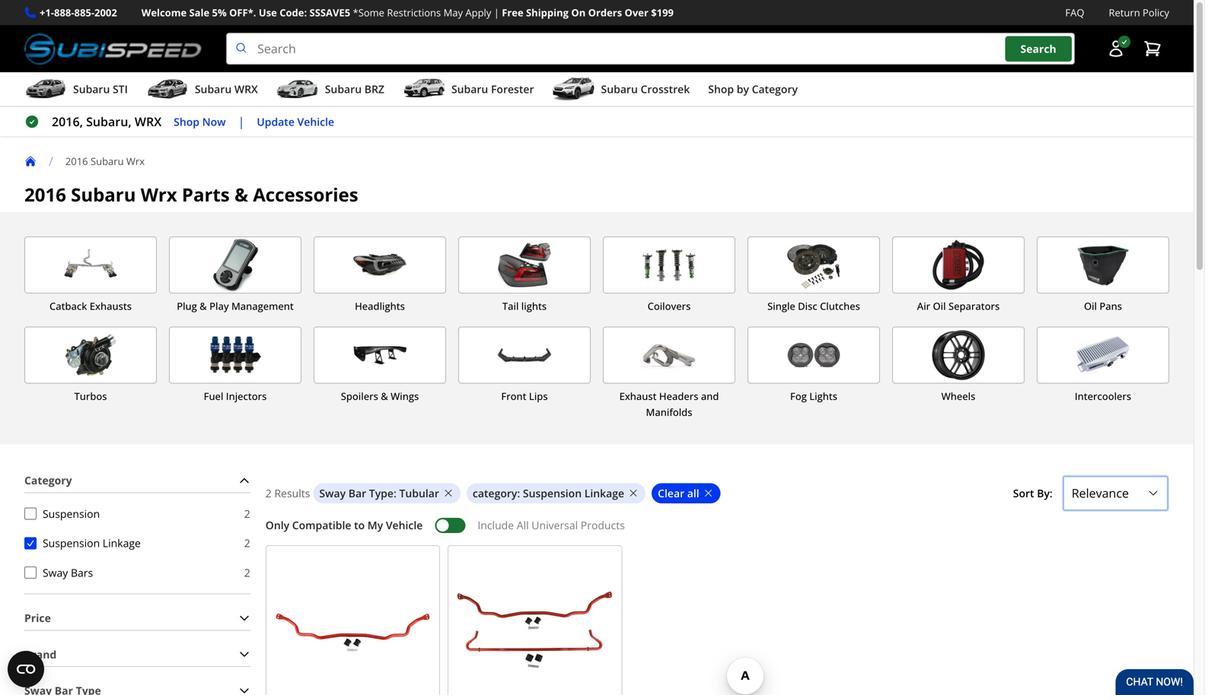 Task type: vqa. For each thing, say whether or not it's contained in the screenshot.
1st Engineering from the right
no



Task type: locate. For each thing, give the bounding box(es) containing it.
policy
[[1143, 6, 1169, 19]]

fog lights button
[[748, 327, 880, 421]]

2 vertical spatial suspension
[[43, 536, 100, 551]]

/
[[49, 153, 53, 169]]

2 : from the left
[[517, 486, 520, 501]]

: up all
[[517, 486, 520, 501]]

0 vertical spatial shop
[[708, 82, 734, 96]]

intercoolers image
[[1038, 328, 1168, 383]]

subaru right a subaru crosstrek thumbnail image
[[601, 82, 638, 96]]

1 horizontal spatial sway
[[319, 486, 346, 501]]

0 vertical spatial subaru
[[91, 155, 124, 168]]

sway for sway bar type : tubular
[[319, 486, 346, 501]]

plug & play management button
[[169, 237, 301, 315]]

shop by category button
[[708, 75, 798, 106]]

0 vertical spatial 2016
[[65, 155, 88, 168]]

catback exhausts image
[[25, 238, 156, 293]]

0 vertical spatial wrx
[[126, 155, 145, 168]]

tail lights button
[[458, 237, 591, 315]]

1 subaru from the left
[[73, 82, 110, 96]]

a subaru crosstrek thumbnail image image
[[552, 78, 595, 101]]

headlights image
[[314, 238, 445, 293]]

all
[[517, 519, 529, 533]]

0 vertical spatial sway
[[319, 486, 346, 501]]

crosstrek
[[641, 82, 690, 96]]

2016, subaru, wrx
[[52, 114, 162, 130]]

: left tubular
[[394, 486, 396, 501]]

shop for shop by category
[[708, 82, 734, 96]]

lips
[[529, 390, 548, 403]]

coilovers image
[[604, 238, 735, 293]]

shop inside shop by category "dropdown button"
[[708, 82, 734, 96]]

wrx down a subaru wrx thumbnail image at the left top of page
[[135, 114, 162, 130]]

shop
[[708, 82, 734, 96], [174, 114, 199, 129]]

0 horizontal spatial oil
[[933, 300, 946, 313]]

lights
[[521, 300, 547, 313]]

1 vertical spatial shop
[[174, 114, 199, 129]]

2016 subaru wrx parts & accessories
[[24, 182, 358, 207]]

oil right air
[[933, 300, 946, 313]]

3 subaru from the left
[[325, 82, 362, 96]]

& right parts
[[234, 182, 248, 207]]

category
[[24, 473, 72, 488], [473, 486, 517, 501]]

subaru
[[73, 82, 110, 96], [195, 82, 232, 96], [325, 82, 362, 96], [451, 82, 488, 96], [601, 82, 638, 96]]

wrx for 2016 subaru wrx
[[126, 155, 145, 168]]

linkage down category dropdown button
[[103, 536, 141, 551]]

*some
[[353, 6, 384, 19]]

subaru brz
[[325, 82, 384, 96]]

subaru down 2016, subaru, wrx
[[91, 155, 124, 168]]

shipping
[[526, 6, 569, 19]]

results
[[274, 486, 310, 501]]

a subaru wrx thumbnail image image
[[146, 78, 189, 101]]

subaru up now
[[195, 82, 232, 96]]

1 horizontal spatial :
[[517, 486, 520, 501]]

brz
[[364, 82, 384, 96]]

wrx inside dropdown button
[[234, 82, 258, 96]]

update vehicle
[[257, 114, 334, 129]]

1 vertical spatial sway
[[43, 566, 68, 580]]

2016,
[[52, 114, 83, 130]]

subaru for subaru sti
[[73, 82, 110, 96]]

2 oil from the left
[[1084, 300, 1097, 313]]

2 horizontal spatial &
[[381, 390, 388, 403]]

subaru for subaru crosstrek
[[601, 82, 638, 96]]

free
[[502, 6, 523, 19]]

and
[[701, 390, 719, 403]]

wrx down subaru,
[[126, 155, 145, 168]]

welcome sale 5% off*. use code: sssave5 *some restrictions may apply | free shipping on orders over $199
[[141, 6, 674, 19]]

fuel injectors image
[[170, 328, 301, 383]]

0 horizontal spatial vehicle
[[297, 114, 334, 129]]

bar
[[348, 486, 366, 501]]

sway bar type : tubular
[[319, 486, 439, 501]]

5 subaru from the left
[[601, 82, 638, 96]]

1 vertical spatial &
[[200, 300, 207, 313]]

category up include
[[473, 486, 517, 501]]

update vehicle button
[[257, 113, 334, 131]]

2016 down /
[[24, 182, 66, 207]]

0 vertical spatial suspension
[[523, 486, 582, 501]]

exhausts
[[90, 300, 132, 313]]

wrx left parts
[[141, 182, 177, 207]]

category
[[752, 82, 798, 96]]

select... image
[[1147, 488, 1159, 500]]

0 horizontal spatial sway
[[43, 566, 68, 580]]

2 results
[[266, 486, 310, 501]]

over
[[625, 6, 648, 19]]

0 horizontal spatial shop
[[174, 114, 199, 129]]

wrx
[[234, 82, 258, 96], [135, 114, 162, 130]]

0 horizontal spatial :
[[394, 486, 396, 501]]

apply
[[465, 6, 491, 19]]

1 horizontal spatial wrx
[[234, 82, 258, 96]]

subaru for subaru forester
[[451, 82, 488, 96]]

1 : from the left
[[394, 486, 396, 501]]

spoilers & wings
[[341, 390, 419, 403]]

welcome
[[141, 6, 187, 19]]

manifolds
[[646, 406, 692, 419]]

1 oil from the left
[[933, 300, 946, 313]]

sway bars
[[43, 566, 93, 580]]

1 horizontal spatial vehicle
[[386, 519, 423, 533]]

air
[[917, 300, 930, 313]]

sway right 'sway bars' button
[[43, 566, 68, 580]]

2 subaru from the left
[[195, 82, 232, 96]]

plug & play management
[[177, 300, 294, 313]]

0 horizontal spatial |
[[238, 114, 245, 130]]

shop left now
[[174, 114, 199, 129]]

wrx up update
[[234, 82, 258, 96]]

suspension up sway bars
[[43, 536, 100, 551]]

1 vertical spatial subaru
[[71, 182, 136, 207]]

sway left bar
[[319, 486, 346, 501]]

& left the wings
[[381, 390, 388, 403]]

single
[[767, 300, 795, 313]]

home image
[[24, 155, 37, 168]]

price button
[[24, 607, 250, 630]]

plug & play management image
[[170, 238, 301, 293]]

suspension for suspension linkage
[[43, 536, 100, 551]]

by:
[[1037, 486, 1053, 501]]

0 vertical spatial linkage
[[584, 486, 624, 501]]

2 for suspension linkage
[[244, 536, 250, 551]]

1 horizontal spatial &
[[234, 182, 248, 207]]

0 vertical spatial vehicle
[[297, 114, 334, 129]]

coilovers button
[[603, 237, 735, 315]]

clear
[[658, 486, 684, 501]]

& for plug
[[200, 300, 207, 313]]

suspension
[[523, 486, 582, 501], [43, 507, 100, 521], [43, 536, 100, 551]]

1 vertical spatial vehicle
[[386, 519, 423, 533]]

Sway Bars button
[[24, 567, 37, 579]]

4 subaru from the left
[[451, 82, 488, 96]]

1 vertical spatial 2016
[[24, 182, 66, 207]]

search button
[[1005, 36, 1072, 62]]

| left the free
[[494, 6, 499, 19]]

sort by:
[[1013, 486, 1053, 501]]

2016
[[65, 155, 88, 168], [24, 182, 66, 207]]

0 horizontal spatial linkage
[[103, 536, 141, 551]]

1 vertical spatial suspension
[[43, 507, 100, 521]]

0 horizontal spatial &
[[200, 300, 207, 313]]

& inside the plug & play management button
[[200, 300, 207, 313]]

subaru brz button
[[276, 75, 384, 106]]

only
[[266, 519, 289, 533]]

subaru left forester at left
[[451, 82, 488, 96]]

code:
[[280, 6, 307, 19]]

0 horizontal spatial category
[[24, 473, 72, 488]]

subaru left sti
[[73, 82, 110, 96]]

wings
[[391, 390, 419, 403]]

0 vertical spatial &
[[234, 182, 248, 207]]

Suspension Linkage button
[[24, 538, 37, 550]]

search
[[1020, 41, 1056, 56]]

2 vertical spatial &
[[381, 390, 388, 403]]

spoilers & wings button
[[314, 327, 446, 421]]

& left play
[[200, 300, 207, 313]]

subaru
[[91, 155, 124, 168], [71, 182, 136, 207]]

| right now
[[238, 114, 245, 130]]

catback exhausts
[[49, 300, 132, 313]]

suspension up include all universal products
[[523, 486, 582, 501]]

5%
[[212, 6, 227, 19]]

shop left by
[[708, 82, 734, 96]]

subaru left brz
[[325, 82, 362, 96]]

a subaru brz thumbnail image image
[[276, 78, 319, 101]]

vehicle right my
[[386, 519, 423, 533]]

1 vertical spatial linkage
[[103, 536, 141, 551]]

suspension up suspension linkage
[[43, 507, 100, 521]]

type
[[369, 486, 394, 501]]

888-
[[54, 6, 74, 19]]

pans
[[1100, 300, 1122, 313]]

1 horizontal spatial linkage
[[584, 486, 624, 501]]

+1-888-885-2002
[[40, 6, 117, 19]]

1 horizontal spatial |
[[494, 6, 499, 19]]

shop inside shop now link
[[174, 114, 199, 129]]

category inside dropdown button
[[24, 473, 72, 488]]

subaru sti
[[73, 82, 128, 96]]

open widget image
[[8, 652, 44, 688]]

vehicle down subaru brz "dropdown button"
[[297, 114, 334, 129]]

sssave5
[[309, 6, 350, 19]]

subaru inside "dropdown button"
[[325, 82, 362, 96]]

air oil separators button
[[892, 237, 1025, 315]]

& inside spoilers & wings button
[[381, 390, 388, 403]]

1 horizontal spatial category
[[473, 486, 517, 501]]

tail lights
[[502, 300, 547, 313]]

1 horizontal spatial shop
[[708, 82, 734, 96]]

oil left pans
[[1084, 300, 1097, 313]]

category up suspension "button"
[[24, 473, 72, 488]]

front lips image
[[459, 328, 590, 383]]

my
[[368, 519, 383, 533]]

only compatible to my vehicle
[[266, 519, 423, 533]]

subaru down 2016 subaru wrx
[[71, 182, 136, 207]]

tail lights image
[[459, 238, 590, 293]]

fog
[[790, 390, 807, 403]]

intercoolers
[[1075, 390, 1131, 403]]

spoilers & wings image
[[314, 328, 445, 383]]

1 vertical spatial wrx
[[135, 114, 162, 130]]

1 horizontal spatial oil
[[1084, 300, 1097, 313]]

sort
[[1013, 486, 1034, 501]]

0 horizontal spatial wrx
[[135, 114, 162, 130]]

wrx
[[126, 155, 145, 168], [141, 182, 177, 207]]

0 vertical spatial wrx
[[234, 82, 258, 96]]

button image
[[1107, 40, 1125, 58]]

linkage up products
[[584, 486, 624, 501]]

1 vertical spatial wrx
[[141, 182, 177, 207]]

2016 right /
[[65, 155, 88, 168]]

+1-888-885-2002 link
[[40, 5, 117, 21]]

category for category : suspension linkage
[[473, 486, 517, 501]]

include
[[478, 519, 514, 533]]



Task type: describe. For each thing, give the bounding box(es) containing it.
play
[[209, 300, 229, 313]]

shop now link
[[174, 113, 226, 131]]

wheels image
[[893, 328, 1024, 383]]

subaru for subaru brz
[[325, 82, 362, 96]]

front lips
[[501, 390, 548, 403]]

category : suspension linkage
[[473, 486, 624, 501]]

catback exhausts button
[[24, 237, 157, 315]]

single disc clutches
[[767, 300, 860, 313]]

single disc clutches image
[[748, 238, 879, 293]]

subaru forester button
[[403, 75, 534, 106]]

sti
[[113, 82, 128, 96]]

$199
[[651, 6, 674, 19]]

wrx for 2016 subaru wrx parts & accessories
[[141, 182, 177, 207]]

air oil separators
[[917, 300, 1000, 313]]

wheels button
[[892, 327, 1025, 421]]

to
[[354, 519, 365, 533]]

off*.
[[229, 6, 256, 19]]

may
[[443, 6, 463, 19]]

compatible
[[292, 519, 351, 533]]

spoilers
[[341, 390, 378, 403]]

exhaust headers and manifolds image
[[604, 328, 735, 383]]

intercoolers button
[[1037, 327, 1169, 421]]

return policy
[[1109, 6, 1169, 19]]

eibach anti roll 25mm front sway bar kit - 2015+ wrx image
[[272, 553, 433, 696]]

now
[[202, 114, 226, 129]]

subaru wrx button
[[146, 75, 258, 106]]

subaru,
[[86, 114, 131, 130]]

include all universal products
[[478, 519, 625, 533]]

products
[[581, 519, 625, 533]]

return policy link
[[1109, 5, 1169, 21]]

sale
[[189, 6, 209, 19]]

headlights
[[355, 300, 405, 313]]

Suspension button
[[24, 508, 37, 520]]

shop by category
[[708, 82, 798, 96]]

brand
[[24, 648, 57, 662]]

oil pans
[[1084, 300, 1122, 313]]

use
[[259, 6, 277, 19]]

headers
[[659, 390, 698, 403]]

injectors
[[226, 390, 267, 403]]

search input field
[[226, 33, 1075, 65]]

single disc clutches button
[[748, 237, 880, 315]]

subispeed logo image
[[24, 33, 202, 65]]

clear all
[[658, 486, 699, 501]]

category for category
[[24, 473, 72, 488]]

update
[[257, 114, 295, 129]]

suspension linkage
[[43, 536, 141, 551]]

subaru for 2016 subaru wrx parts & accessories
[[71, 182, 136, 207]]

disc
[[798, 300, 817, 313]]

fuel
[[204, 390, 223, 403]]

& for spoilers
[[381, 390, 388, 403]]

suspension for suspension
[[43, 507, 100, 521]]

subaru sti button
[[24, 75, 128, 106]]

separators
[[948, 300, 1000, 313]]

subaru for subaru wrx
[[195, 82, 232, 96]]

price
[[24, 611, 51, 626]]

subaru wrx
[[195, 82, 258, 96]]

air oil separators image
[[893, 238, 1024, 293]]

all
[[687, 486, 699, 501]]

coilovers
[[648, 300, 691, 313]]

shop now
[[174, 114, 226, 129]]

turbos
[[74, 390, 107, 403]]

vehicle inside button
[[297, 114, 334, 129]]

forester
[[491, 82, 534, 96]]

category button
[[24, 469, 250, 493]]

2016 for 2016 subaru wrx
[[65, 155, 88, 168]]

0 vertical spatial |
[[494, 6, 499, 19]]

brand button
[[24, 643, 250, 667]]

by
[[737, 82, 749, 96]]

exhaust headers and manifolds
[[619, 390, 719, 419]]

oil pans image
[[1038, 238, 1168, 293]]

subaru for 2016 subaru wrx
[[91, 155, 124, 168]]

sway for sway bars
[[43, 566, 68, 580]]

fuel injectors
[[204, 390, 267, 403]]

2016 for 2016 subaru wrx parts & accessories
[[24, 182, 66, 207]]

a subaru sti thumbnail image image
[[24, 78, 67, 101]]

a subaru forester thumbnail image image
[[403, 78, 445, 101]]

bars
[[71, 566, 93, 580]]

management
[[231, 300, 294, 313]]

wheels
[[941, 390, 975, 403]]

oil pans button
[[1037, 237, 1169, 315]]

subaru crosstrek button
[[552, 75, 690, 106]]

Select... button
[[1062, 475, 1169, 512]]

885-
[[74, 6, 94, 19]]

eibach anti roll front and rear sway bar kit - 2015+ wrx image
[[455, 553, 616, 696]]

clutches
[[820, 300, 860, 313]]

faq link
[[1065, 5, 1084, 21]]

subaru crosstrek
[[601, 82, 690, 96]]

2016 subaru wrx link
[[65, 155, 157, 168]]

+1-
[[40, 6, 54, 19]]

fog lights image
[[748, 328, 879, 383]]

2 for suspension
[[244, 507, 250, 521]]

tubular
[[399, 486, 439, 501]]

tail
[[502, 300, 519, 313]]

catback
[[49, 300, 87, 313]]

turbos image
[[25, 328, 156, 383]]

2 for sway bars
[[244, 566, 250, 580]]

shop for shop now
[[174, 114, 199, 129]]

1 vertical spatial |
[[238, 114, 245, 130]]

fog lights
[[790, 390, 837, 403]]



